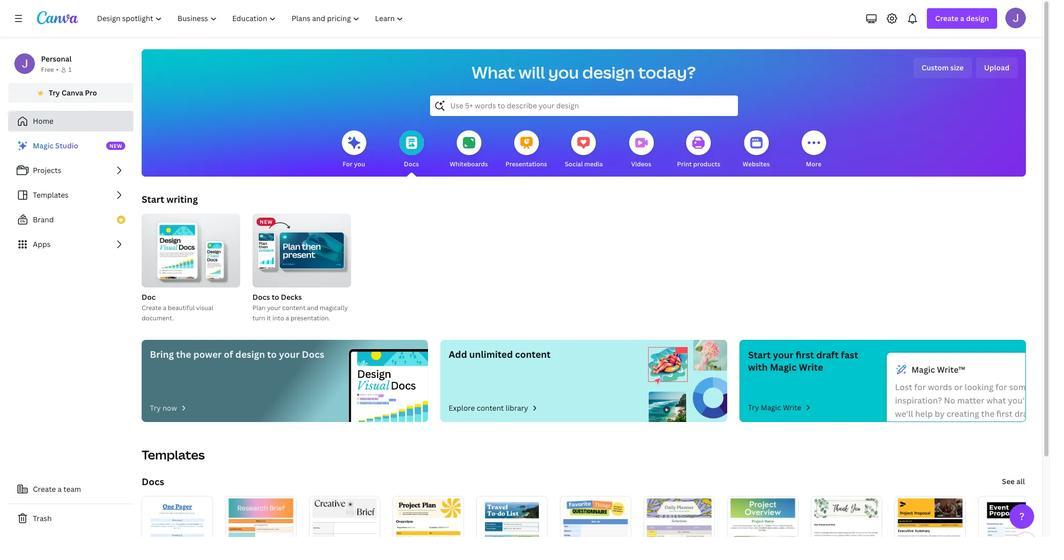 Task type: locate. For each thing, give the bounding box(es) containing it.
a up size
[[961, 13, 965, 23]]

design right of
[[235, 348, 265, 360]]

try left now at left
[[150, 403, 161, 413]]

your inside start your first draft fast with magic write
[[773, 349, 794, 361]]

magic studio
[[33, 141, 78, 150]]

0 horizontal spatial you
[[354, 160, 365, 168]]

jacob simon image
[[1006, 8, 1026, 28]]

design
[[966, 13, 989, 23], [583, 61, 635, 83], [235, 348, 265, 360]]

doc group
[[142, 209, 240, 323]]

2 vertical spatial create
[[33, 484, 56, 494]]

1 vertical spatial write
[[783, 402, 802, 412]]

pro
[[85, 88, 97, 98]]

all
[[1017, 476, 1025, 486]]

websites button
[[743, 123, 770, 177]]

team
[[63, 484, 81, 494]]

1 vertical spatial start
[[748, 349, 771, 361]]

0 vertical spatial content
[[282, 303, 306, 312]]

see all
[[1002, 476, 1025, 486]]

top level navigation element
[[90, 8, 412, 29]]

magic
[[33, 141, 54, 150], [770, 361, 797, 373], [912, 364, 935, 375], [761, 402, 781, 412]]

templates link
[[8, 185, 133, 205]]

0 horizontal spatial start
[[142, 193, 164, 205]]

write™
[[937, 364, 966, 375]]

0 horizontal spatial create
[[33, 484, 56, 494]]

magic right the 'with' in the right of the page
[[770, 361, 797, 373]]

1 horizontal spatial for
[[996, 381, 1007, 393]]

draft
[[816, 349, 839, 361]]

templates inside templates link
[[33, 190, 69, 200]]

upload
[[984, 63, 1010, 72]]

2 horizontal spatial try
[[748, 402, 759, 412]]

upload button
[[976, 57, 1018, 78]]

personal
[[41, 54, 72, 64]]

you right will
[[548, 61, 579, 83]]

a up document. on the left bottom of the page
[[163, 303, 166, 312]]

first
[[796, 349, 814, 361]]

for left some
[[996, 381, 1007, 393]]

0 vertical spatial you
[[548, 61, 579, 83]]

1 horizontal spatial start
[[748, 349, 771, 361]]

create a team button
[[8, 479, 133, 500]]

websites
[[743, 160, 770, 168]]

try
[[49, 88, 60, 98], [748, 402, 759, 412], [150, 403, 161, 413]]

your up into
[[267, 303, 281, 312]]

try left canva
[[49, 88, 60, 98]]

try for start your first draft fast with magic write
[[748, 402, 759, 412]]

group
[[142, 209, 240, 287]]

see
[[1002, 476, 1015, 486]]

docs button
[[399, 123, 424, 177]]

to down it
[[267, 348, 277, 360]]

design up search search box
[[583, 61, 635, 83]]

you
[[548, 61, 579, 83], [354, 160, 365, 168]]

1 horizontal spatial create
[[142, 303, 161, 312]]

1 for from the left
[[915, 381, 926, 393]]

add
[[449, 348, 467, 360]]

create a design button
[[927, 8, 998, 29]]

0 vertical spatial to
[[272, 292, 279, 302]]

0 vertical spatial create
[[936, 13, 959, 23]]

content down decks
[[282, 303, 306, 312]]

custom size button
[[914, 57, 972, 78]]

whiteboards button
[[450, 123, 488, 177]]

document.
[[142, 314, 174, 322]]

start left writing at top
[[142, 193, 164, 205]]

magic up words
[[912, 364, 935, 375]]

1 horizontal spatial design
[[583, 61, 635, 83]]

2 horizontal spatial content
[[515, 348, 551, 360]]

list
[[8, 136, 133, 255]]

2 for from the left
[[996, 381, 1007, 393]]

0 vertical spatial templates
[[33, 190, 69, 200]]

None search field
[[430, 95, 738, 116]]

a left team at left bottom
[[58, 484, 62, 494]]

to inside docs to decks plan your content and magically turn it into a presentation.
[[272, 292, 279, 302]]

1 horizontal spatial templates
[[142, 446, 205, 463]]

templates
[[33, 190, 69, 200], [142, 446, 205, 463]]

whiteboards
[[450, 160, 488, 168]]

more
[[806, 160, 822, 168]]

social media
[[565, 160, 603, 168]]

design inside dropdown button
[[966, 13, 989, 23]]

create left team at left bottom
[[33, 484, 56, 494]]

projects
[[33, 165, 61, 175]]

1 horizontal spatial content
[[477, 403, 504, 413]]

2 horizontal spatial create
[[936, 13, 959, 23]]

2 horizontal spatial design
[[966, 13, 989, 23]]

writing
[[166, 193, 198, 205]]

it
[[267, 314, 271, 322]]

visual
[[196, 303, 213, 312]]

start inside start your first draft fast with magic write
[[748, 349, 771, 361]]

templates down projects
[[33, 190, 69, 200]]

size
[[951, 63, 964, 72]]

doc
[[142, 292, 156, 302]]

a right into
[[286, 314, 289, 322]]

explore
[[449, 403, 475, 413]]

create up custom size
[[936, 13, 959, 23]]

content right unlimited on the left bottom of page
[[515, 348, 551, 360]]

a
[[961, 13, 965, 23], [163, 303, 166, 312], [286, 314, 289, 322], [58, 484, 62, 494]]

social
[[565, 160, 583, 168]]

apps
[[33, 239, 50, 249]]

0 vertical spatial design
[[966, 13, 989, 23]]

print products button
[[677, 123, 721, 177]]

0 vertical spatial start
[[142, 193, 164, 205]]

start left first
[[748, 349, 771, 361]]

you inside 'button'
[[354, 160, 365, 168]]

docs
[[404, 160, 419, 168], [253, 292, 270, 302], [302, 348, 324, 360], [142, 475, 164, 488]]

1 vertical spatial to
[[267, 348, 277, 360]]

try canva pro
[[49, 88, 97, 98]]

products
[[693, 160, 721, 168]]

for right lost
[[915, 381, 926, 393]]

into
[[272, 314, 284, 322]]

create inside button
[[33, 484, 56, 494]]

with
[[748, 361, 768, 373]]

create inside dropdown button
[[936, 13, 959, 23]]

0 vertical spatial write
[[799, 361, 823, 373]]

your
[[267, 303, 281, 312], [279, 348, 300, 360], [773, 349, 794, 361]]

0 horizontal spatial templates
[[33, 190, 69, 200]]

to left decks
[[272, 292, 279, 302]]

2 vertical spatial content
[[477, 403, 504, 413]]

content left library
[[477, 403, 504, 413]]

a inside button
[[58, 484, 62, 494]]

1 vertical spatial you
[[354, 160, 365, 168]]

try inside button
[[49, 88, 60, 98]]

apps link
[[8, 234, 133, 255]]

list containing magic studio
[[8, 136, 133, 255]]

0 horizontal spatial content
[[282, 303, 306, 312]]

create a design
[[936, 13, 989, 23]]

1 horizontal spatial try
[[150, 403, 161, 413]]

write down start your first draft fast with magic write
[[783, 402, 802, 412]]

write left fast
[[799, 361, 823, 373]]

your left first
[[773, 349, 794, 361]]

start for start your first draft fast with magic write
[[748, 349, 771, 361]]

you right for
[[354, 160, 365, 168]]

magic left studio
[[33, 141, 54, 150]]

try down the 'with' in the right of the page
[[748, 402, 759, 412]]

videos
[[631, 160, 652, 168]]

custom size
[[922, 63, 964, 72]]

for you button
[[342, 123, 366, 177]]

your inside docs to decks plan your content and magically turn it into a presentation.
[[267, 303, 281, 312]]

write
[[799, 361, 823, 373], [783, 402, 802, 412]]

videos button
[[629, 123, 654, 177]]

templates up docs "link"
[[142, 446, 205, 463]]

2 vertical spatial design
[[235, 348, 265, 360]]

1 vertical spatial create
[[142, 303, 161, 312]]

0 horizontal spatial for
[[915, 381, 926, 393]]

unlimited
[[469, 348, 513, 360]]

explore content library
[[449, 403, 528, 413]]

turn
[[253, 314, 265, 322]]

1 vertical spatial design
[[583, 61, 635, 83]]

0 horizontal spatial try
[[49, 88, 60, 98]]

design left the jacob simon image in the right of the page
[[966, 13, 989, 23]]

create down doc
[[142, 303, 161, 312]]



Task type: vqa. For each thing, say whether or not it's contained in the screenshot.
"HAPPINESS"
no



Task type: describe. For each thing, give the bounding box(es) containing it.
create inside doc create a beautiful visual document.
[[142, 303, 161, 312]]

1 vertical spatial templates
[[142, 446, 205, 463]]

free
[[41, 65, 54, 74]]

presentations
[[506, 160, 547, 168]]

new
[[260, 218, 273, 225]]

try now
[[150, 403, 177, 413]]

a inside doc create a beautiful visual document.
[[163, 303, 166, 312]]

1 horizontal spatial you
[[548, 61, 579, 83]]

free •
[[41, 65, 58, 74]]

words
[[928, 381, 952, 393]]

bring
[[150, 348, 174, 360]]

magic down the 'with' in the right of the page
[[761, 402, 781, 412]]

write inside start your first draft fast with magic write
[[799, 361, 823, 373]]

docs to decks group
[[253, 214, 351, 323]]

docs inside button
[[404, 160, 419, 168]]

fast
[[841, 349, 858, 361]]

try canva pro button
[[8, 83, 133, 103]]

home link
[[8, 111, 133, 131]]

creat
[[1033, 381, 1050, 393]]

print
[[677, 160, 692, 168]]

1
[[68, 65, 71, 74]]

social media button
[[565, 123, 603, 177]]

custom
[[922, 63, 949, 72]]

doc create a beautiful visual document.
[[142, 292, 213, 322]]

new
[[109, 142, 122, 149]]

your down into
[[279, 348, 300, 360]]

1 vertical spatial content
[[515, 348, 551, 360]]

decks
[[281, 292, 302, 302]]

studio
[[55, 141, 78, 150]]

presentations button
[[506, 123, 547, 177]]

more button
[[802, 123, 826, 177]]

canva
[[62, 88, 83, 98]]

add unlimited content
[[449, 348, 551, 360]]

magic inside start your first draft fast with magic write
[[770, 361, 797, 373]]

lost for words or looking for some creat
[[895, 381, 1050, 500]]

create for create a team
[[33, 484, 56, 494]]

for you
[[343, 160, 365, 168]]

and
[[307, 303, 318, 312]]

•
[[56, 65, 58, 74]]

docs link
[[142, 475, 164, 488]]

trash
[[33, 513, 52, 523]]

try for bring the power of design to your docs
[[150, 403, 161, 413]]

trash link
[[8, 508, 133, 529]]

the
[[176, 348, 191, 360]]

beautiful
[[168, 303, 195, 312]]

presentation.
[[291, 314, 330, 322]]

of
[[224, 348, 233, 360]]

for
[[343, 160, 353, 168]]

magic write™
[[912, 364, 966, 375]]

lost
[[895, 381, 913, 393]]

some
[[1009, 381, 1031, 393]]

looking
[[965, 381, 994, 393]]

see all link
[[1001, 471, 1026, 492]]

brand link
[[8, 209, 133, 230]]

what will you design today?
[[472, 61, 696, 83]]

a inside dropdown button
[[961, 13, 965, 23]]

Search search field
[[450, 96, 717, 116]]

try magic write
[[748, 402, 802, 412]]

a inside docs to decks plan your content and magically turn it into a presentation.
[[286, 314, 289, 322]]

magically
[[320, 303, 348, 312]]

media
[[585, 160, 603, 168]]

today?
[[638, 61, 696, 83]]

start your first draft fast with magic write
[[748, 349, 858, 373]]

create for create a design
[[936, 13, 959, 23]]

brand
[[33, 215, 54, 224]]

power
[[193, 348, 222, 360]]

0 horizontal spatial design
[[235, 348, 265, 360]]

docs to decks plan your content and magically turn it into a presentation.
[[253, 292, 348, 322]]

library
[[506, 403, 528, 413]]

create a team
[[33, 484, 81, 494]]

will
[[519, 61, 545, 83]]

plan
[[253, 303, 266, 312]]

now
[[163, 403, 177, 413]]

docs inside docs to decks plan your content and magically turn it into a presentation.
[[253, 292, 270, 302]]

what
[[472, 61, 515, 83]]

start for start writing
[[142, 193, 164, 205]]

bring the power of design to your docs
[[150, 348, 324, 360]]

print products
[[677, 160, 721, 168]]

or
[[954, 381, 963, 393]]

home
[[33, 116, 53, 126]]

content inside docs to decks plan your content and magically turn it into a presentation.
[[282, 303, 306, 312]]

projects link
[[8, 160, 133, 181]]



